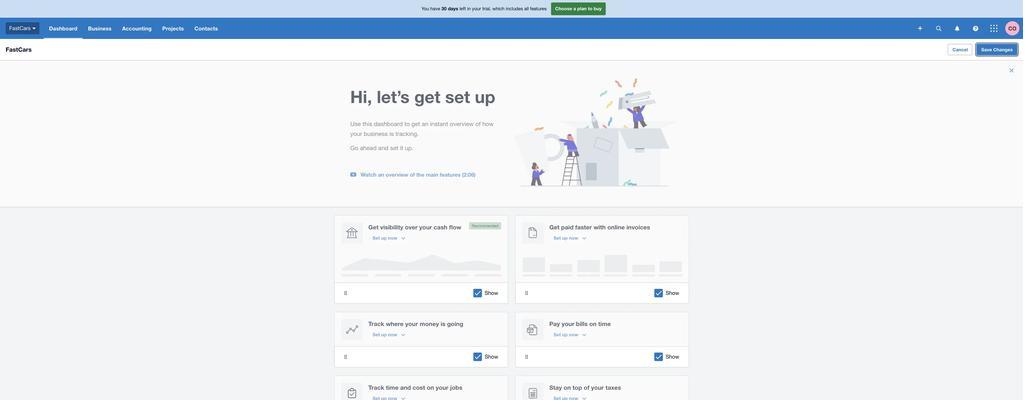 Task type: describe. For each thing, give the bounding box(es) containing it.
business button
[[83, 18, 117, 39]]

and
[[378, 145, 388, 152]]

changes
[[993, 47, 1013, 53]]

projects button
[[157, 18, 189, 39]]

it
[[400, 145, 403, 152]]

set for get
[[445, 87, 470, 107]]

trial,
[[482, 6, 491, 11]]

is
[[389, 131, 394, 138]]

contacts button
[[189, 18, 223, 39]]

ahead
[[360, 145, 377, 152]]

watch an overview of the main features (2:06) button
[[361, 172, 476, 178]]

svg image inside fastcars popup button
[[32, 28, 36, 29]]

choose a plan to buy
[[555, 6, 602, 11]]

dashboard
[[49, 25, 77, 32]]

main
[[426, 172, 438, 178]]

1 vertical spatial features
[[440, 172, 461, 178]]

accounting button
[[117, 18, 157, 39]]

1 horizontal spatial svg image
[[955, 26, 959, 31]]

co
[[1008, 25, 1016, 31]]

save
[[981, 47, 992, 53]]

(2:06)
[[462, 172, 476, 178]]

get inside use this dashboard to get an instant overview of how your business is tracking.
[[411, 121, 420, 128]]

buy
[[594, 6, 602, 11]]

watch an overview of the main features (2:06)
[[361, 172, 476, 178]]

left
[[460, 6, 466, 11]]

have
[[430, 6, 440, 11]]

plan
[[577, 6, 587, 11]]

all
[[524, 6, 529, 11]]

dashboard link
[[44, 18, 83, 39]]

up
[[475, 87, 495, 107]]

0 horizontal spatial of
[[410, 172, 415, 178]]

accounting
[[122, 25, 152, 32]]

to for dashboard
[[404, 121, 410, 128]]

overview inside use this dashboard to get an instant overview of how your business is tracking.
[[450, 121, 474, 128]]

up.
[[405, 145, 413, 152]]

this
[[363, 121, 372, 128]]

1 horizontal spatial svg image
[[918, 26, 922, 31]]

an inside use this dashboard to get an instant overview of how your business is tracking.
[[422, 121, 428, 128]]

contacts
[[194, 25, 218, 32]]

0 horizontal spatial svg image
[[936, 26, 941, 31]]

days
[[448, 6, 458, 11]]

fastcars inside popup button
[[9, 25, 31, 31]]

dashboard
[[374, 121, 403, 128]]



Task type: locate. For each thing, give the bounding box(es) containing it.
an right watch
[[378, 172, 384, 178]]

choose
[[555, 6, 572, 11]]

business
[[364, 131, 388, 138]]

features inside 'you have 30 days left in your trial, which includes all features'
[[530, 6, 547, 11]]

save changes
[[981, 47, 1013, 53]]

hi,
[[350, 87, 372, 107]]

0 vertical spatial your
[[472, 6, 481, 11]]

0 vertical spatial of
[[475, 121, 481, 128]]

features right all
[[530, 6, 547, 11]]

1 horizontal spatial of
[[475, 121, 481, 128]]

0 horizontal spatial your
[[350, 131, 362, 138]]

1 horizontal spatial an
[[422, 121, 428, 128]]

set left it
[[390, 145, 398, 152]]

to for plan
[[588, 6, 592, 11]]

svg image
[[990, 25, 998, 32], [936, 26, 941, 31], [955, 26, 959, 31]]

0 horizontal spatial features
[[440, 172, 461, 178]]

an
[[422, 121, 428, 128], [378, 172, 384, 178]]

0 horizontal spatial to
[[404, 121, 410, 128]]

of left how
[[475, 121, 481, 128]]

0 horizontal spatial overview
[[386, 172, 408, 178]]

your
[[472, 6, 481, 11], [350, 131, 362, 138]]

0 vertical spatial features
[[530, 6, 547, 11]]

the
[[416, 172, 424, 178]]

tracking.
[[395, 131, 419, 138]]

cancel button
[[948, 44, 972, 55]]

to inside use this dashboard to get an instant overview of how your business is tracking.
[[404, 121, 410, 128]]

your inside 'you have 30 days left in your trial, which includes all features'
[[472, 6, 481, 11]]

0 horizontal spatial svg image
[[32, 28, 36, 29]]

go ahead and set it up.
[[350, 145, 413, 152]]

overview
[[450, 121, 474, 128], [386, 172, 408, 178]]

get
[[414, 87, 440, 107], [411, 121, 420, 128]]

1 horizontal spatial your
[[472, 6, 481, 11]]

2 horizontal spatial svg image
[[990, 25, 998, 32]]

fastcars button
[[0, 18, 44, 39]]

svg image
[[973, 26, 978, 31], [918, 26, 922, 31], [32, 28, 36, 29]]

features
[[530, 6, 547, 11], [440, 172, 461, 178]]

you have 30 days left in your trial, which includes all features
[[421, 6, 547, 11]]

get up tracking.
[[411, 121, 420, 128]]

1 horizontal spatial features
[[530, 6, 547, 11]]

to
[[588, 6, 592, 11], [404, 121, 410, 128]]

0 vertical spatial overview
[[450, 121, 474, 128]]

1 vertical spatial to
[[404, 121, 410, 128]]

you
[[421, 6, 429, 11]]

1 vertical spatial set
[[390, 145, 398, 152]]

your down use
[[350, 131, 362, 138]]

banner containing co
[[0, 0, 1023, 39]]

a
[[573, 6, 576, 11]]

watch
[[361, 172, 377, 178]]

features right main
[[440, 172, 461, 178]]

close image
[[1006, 65, 1017, 76]]

business
[[88, 25, 111, 32]]

go
[[350, 145, 358, 152]]

your right in
[[472, 6, 481, 11]]

an left instant
[[422, 121, 428, 128]]

0 vertical spatial to
[[588, 6, 592, 11]]

1 vertical spatial of
[[410, 172, 415, 178]]

to up tracking.
[[404, 121, 410, 128]]

1 vertical spatial overview
[[386, 172, 408, 178]]

instant
[[430, 121, 448, 128]]

show
[[485, 290, 498, 297], [666, 290, 679, 297], [485, 354, 498, 360], [666, 354, 679, 360]]

0 vertical spatial get
[[414, 87, 440, 107]]

1 vertical spatial your
[[350, 131, 362, 138]]

0 vertical spatial fastcars
[[9, 25, 31, 31]]

2 horizontal spatial svg image
[[973, 26, 978, 31]]

which
[[492, 6, 505, 11]]

get up instant
[[414, 87, 440, 107]]

save changes button
[[977, 44, 1017, 55]]

in
[[467, 6, 471, 11]]

1 horizontal spatial set
[[445, 87, 470, 107]]

1 horizontal spatial to
[[588, 6, 592, 11]]

of
[[475, 121, 481, 128], [410, 172, 415, 178]]

item___b95mn image
[[350, 171, 356, 179]]

1 vertical spatial get
[[411, 121, 420, 128]]

1 vertical spatial fastcars
[[6, 46, 32, 53]]

use this dashboard to get an instant overview of how your business is tracking.
[[350, 121, 494, 138]]

30
[[441, 6, 447, 11]]

cancel
[[953, 47, 968, 53]]

1 horizontal spatial overview
[[450, 121, 474, 128]]

how
[[482, 121, 494, 128]]

overview right instant
[[450, 121, 474, 128]]

0 vertical spatial an
[[422, 121, 428, 128]]

to left buy
[[588, 6, 592, 11]]

1 vertical spatial an
[[378, 172, 384, 178]]

0 vertical spatial set
[[445, 87, 470, 107]]

0 horizontal spatial an
[[378, 172, 384, 178]]

your inside use this dashboard to get an instant overview of how your business is tracking.
[[350, 131, 362, 138]]

set
[[445, 87, 470, 107], [390, 145, 398, 152]]

fastcars
[[9, 25, 31, 31], [6, 46, 32, 53]]

0 horizontal spatial set
[[390, 145, 398, 152]]

let's
[[377, 87, 410, 107]]

use
[[350, 121, 361, 128]]

hi, let's get set up
[[350, 87, 495, 107]]

set for and
[[390, 145, 398, 152]]

banner
[[0, 0, 1023, 39]]

includes
[[506, 6, 523, 11]]

co button
[[1005, 18, 1023, 39]]

projects
[[162, 25, 184, 32]]

of inside use this dashboard to get an instant overview of how your business is tracking.
[[475, 121, 481, 128]]

of left the at the top left of page
[[410, 172, 415, 178]]

set left up
[[445, 87, 470, 107]]

overview left the at the top left of page
[[386, 172, 408, 178]]



Task type: vqa. For each thing, say whether or not it's contained in the screenshot.
file
no



